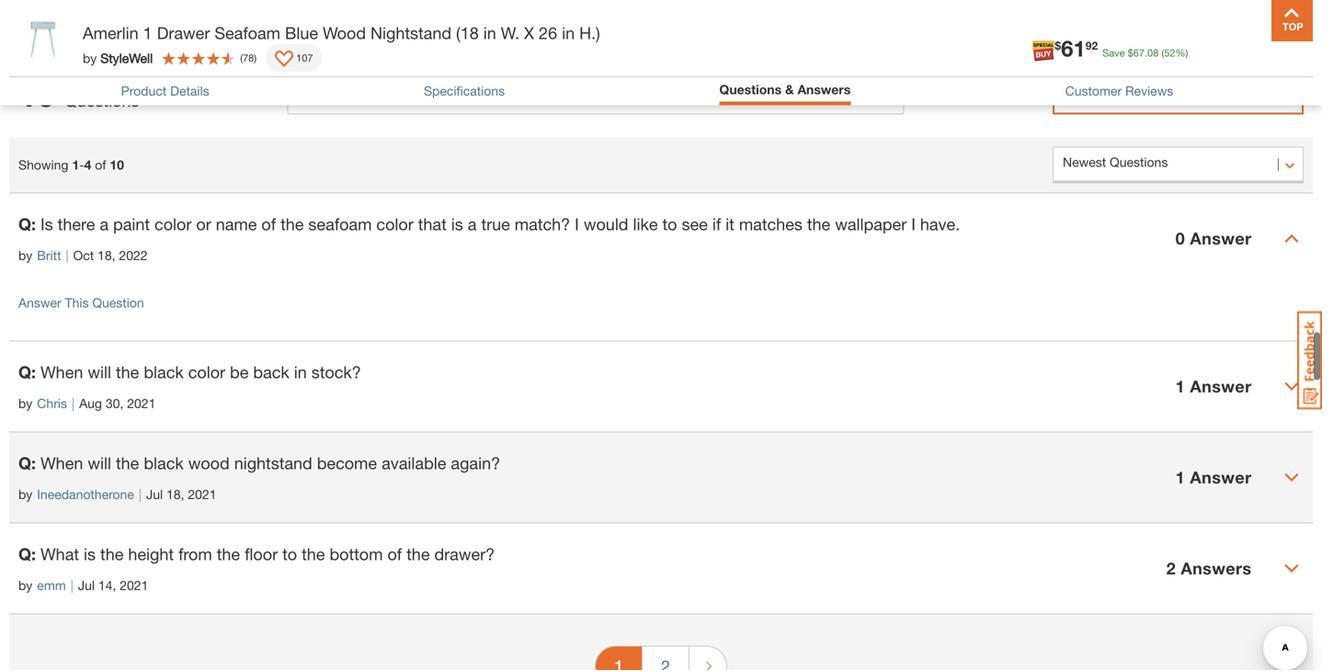Task type: describe. For each thing, give the bounding box(es) containing it.
oct
[[73, 248, 94, 263]]

the up by ineedanotherone | jul 18, 2021
[[116, 453, 139, 473]]

the up 14,
[[100, 545, 124, 564]]

if
[[713, 214, 721, 234]]

1 i from the left
[[575, 214, 579, 234]]

08
[[1148, 47, 1159, 59]]

(18
[[456, 23, 479, 43]]

details
[[170, 83, 209, 99]]

save
[[1103, 47, 1126, 59]]

answer this question link
[[18, 295, 144, 310]]

caret image for when will the black wood nightstand become available again?
[[1285, 471, 1300, 485]]

again?
[[451, 453, 500, 473]]

answers inside questions element
[[1181, 559, 1252, 579]]

height
[[128, 545, 174, 564]]

wood
[[188, 453, 230, 473]]

1 horizontal spatial 10
[[110, 157, 124, 172]]

0 vertical spatial answers
[[798, 82, 851, 97]]

when for when will the black color be back in stock?
[[40, 362, 83, 382]]

1 answer for q: when will the black wood nightstand become available again?
[[1176, 468, 1252, 488]]

britt button
[[37, 246, 61, 265]]

floor
[[245, 545, 278, 564]]

1 horizontal spatial a
[[468, 214, 477, 234]]

jul for black
[[146, 487, 163, 502]]

product image image
[[14, 9, 74, 69]]

color for stock?
[[188, 362, 225, 382]]

2021 for color
[[127, 396, 156, 411]]

by ineedanotherone | jul 18, 2021
[[18, 487, 217, 502]]

ask a question
[[1119, 86, 1239, 106]]

have.
[[921, 214, 961, 234]]

in for stock?
[[294, 362, 307, 382]]

will for when will the black color be back in stock?
[[88, 362, 111, 382]]

answer for when will the black color be back in stock?
[[1191, 377, 1252, 396]]

&
[[786, 82, 794, 97]]

( 78 )
[[240, 52, 257, 64]]

by for what is the height from the floor to the bottom of the drawer?
[[18, 578, 32, 593]]

customer reviews
[[1066, 83, 1174, 99]]

q: when will the black color be back in stock?
[[18, 362, 361, 382]]

caret image for 2 answers
[[1285, 562, 1300, 576]]

questions button
[[0, 0, 1323, 46]]

4
[[84, 157, 91, 172]]

specifications
[[424, 83, 505, 99]]

blue
[[285, 23, 318, 43]]

feedback link image
[[1298, 311, 1323, 410]]

back
[[253, 362, 289, 382]]

wood
[[323, 23, 366, 43]]

)
[[254, 52, 257, 64]]

aug
[[79, 396, 102, 411]]

that
[[418, 214, 447, 234]]

questions for questions & answers
[[720, 82, 782, 97]]

would
[[584, 214, 629, 234]]

h.)
[[580, 23, 600, 43]]

q: is there a paint color or name of the seafoam color that is a true match? i would like to see if it matches the wallpaper i have.
[[18, 214, 961, 234]]

26
[[539, 23, 557, 43]]

Search Questions & Answers text field
[[288, 78, 905, 115]]

$ 61 92
[[1055, 35, 1098, 61]]

0 horizontal spatial a
[[100, 214, 109, 234]]

answer this question
[[18, 295, 144, 310]]

0
[[1176, 229, 1186, 248]]

$ inside $ 61 92
[[1055, 39, 1062, 52]]

| for when will the black wood nightstand become available again?
[[139, 487, 142, 502]]

when for when will the black wood nightstand become available again?
[[40, 453, 83, 473]]

is
[[40, 214, 53, 234]]

| for is there a paint color or name of the seafoam color that is a true match? i would like to see if it matches the wallpaper i have.
[[66, 248, 69, 263]]

52
[[1165, 47, 1176, 59]]

in for w.
[[484, 23, 496, 43]]

showing
[[18, 157, 68, 172]]

be
[[230, 362, 249, 382]]

78
[[243, 52, 254, 64]]

the right the matches
[[807, 214, 831, 234]]

by down amerlin
[[83, 50, 97, 66]]

.
[[1145, 47, 1148, 59]]

paint
[[113, 214, 150, 234]]

product
[[121, 83, 167, 99]]

seafoam
[[309, 214, 372, 234]]

14,
[[98, 578, 116, 593]]

0 vertical spatial is
[[451, 214, 463, 234]]

questions element
[[9, 193, 1314, 615]]

by emm | jul 14, 2021
[[18, 578, 148, 593]]

britt
[[37, 248, 61, 263]]

emm button
[[37, 576, 66, 596]]

2021 for from
[[120, 578, 148, 593]]

2 i from the left
[[912, 214, 916, 234]]

questions inside 10 questions
[[64, 91, 139, 110]]

or
[[196, 214, 211, 234]]

| for when will the black color be back in stock?
[[72, 396, 75, 411]]

the left floor
[[217, 545, 240, 564]]

| for what is the height from the floor to the bottom of the drawer?
[[71, 578, 73, 593]]

by for is there a paint color or name of the seafoam color that is a true match? i would like to see if it matches the wallpaper i have.
[[18, 248, 32, 263]]

10 questions
[[18, 75, 139, 114]]

nightstand
[[234, 453, 312, 473]]

drawer
[[157, 23, 210, 43]]

ineedanotherone button
[[37, 485, 134, 505]]

2 vertical spatial of
[[388, 545, 402, 564]]

drawer?
[[435, 545, 495, 564]]

1 vertical spatial to
[[282, 545, 297, 564]]

stylewell
[[100, 50, 153, 66]]

customer
[[1066, 83, 1122, 99]]

showing 1 - 4 of 10
[[18, 157, 124, 172]]

true
[[481, 214, 510, 234]]

w.
[[501, 23, 520, 43]]

it
[[726, 214, 735, 234]]



Task type: locate. For each thing, give the bounding box(es) containing it.
black for color
[[144, 362, 184, 382]]

0 horizontal spatial to
[[282, 545, 297, 564]]

color for the
[[155, 214, 192, 234]]

questions inside button
[[27, 16, 85, 31]]

x
[[524, 23, 534, 43]]

0 vertical spatial 18,
[[98, 248, 115, 263]]

i left the have. at the top
[[912, 214, 916, 234]]

caret image for 0 answer
[[1285, 231, 1300, 246]]

caret image for when will the black color be back in stock?
[[1285, 379, 1300, 394]]

10 down product image
[[18, 75, 55, 114]]

0 vertical spatial 1 answer
[[1176, 377, 1252, 396]]

1 vertical spatial 2021
[[188, 487, 217, 502]]

reviews
[[1126, 83, 1174, 99]]

by for when will the black color be back in stock?
[[18, 396, 32, 411]]

2021
[[127, 396, 156, 411], [188, 487, 217, 502], [120, 578, 148, 593]]

2 will from the top
[[88, 453, 111, 473]]

0 vertical spatial jul
[[146, 487, 163, 502]]

2 horizontal spatial in
[[562, 23, 575, 43]]

will up ineedanotherone
[[88, 453, 111, 473]]

61
[[1062, 35, 1086, 61]]

to
[[663, 214, 677, 234], [282, 545, 297, 564]]

ineedanotherone
[[37, 487, 134, 502]]

a left true
[[468, 214, 477, 234]]

what
[[40, 545, 79, 564]]

match?
[[515, 214, 570, 234]]

question for ask a question
[[1167, 86, 1239, 106]]

matches
[[739, 214, 803, 234]]

2021 for wood
[[188, 487, 217, 502]]

product details
[[121, 83, 209, 99]]

0 horizontal spatial is
[[84, 545, 96, 564]]

4 q: from the top
[[18, 545, 36, 564]]

black for wood
[[144, 453, 184, 473]]

0 horizontal spatial in
[[294, 362, 307, 382]]

1 when from the top
[[40, 362, 83, 382]]

2 horizontal spatial a
[[1153, 86, 1163, 106]]

0 horizontal spatial answers
[[798, 82, 851, 97]]

|
[[66, 248, 69, 263], [72, 396, 75, 411], [139, 487, 142, 502], [71, 578, 73, 593]]

is right what
[[84, 545, 96, 564]]

color
[[155, 214, 192, 234], [377, 214, 414, 234], [188, 362, 225, 382]]

by left britt
[[18, 248, 32, 263]]

jul
[[146, 487, 163, 502], [78, 578, 95, 593]]

will for when will the black wood nightstand become available again?
[[88, 453, 111, 473]]

there
[[58, 214, 95, 234]]

0 vertical spatial when
[[40, 362, 83, 382]]

the up 30,
[[116, 362, 139, 382]]

18, right oct at the left top
[[98, 248, 115, 263]]

q: down by chris | aug 30, 2021
[[18, 453, 36, 473]]

( left ) on the top left of page
[[240, 52, 243, 64]]

to right floor
[[282, 545, 297, 564]]

1 vertical spatial is
[[84, 545, 96, 564]]

q: for q: when will the black color be back in stock?
[[18, 362, 36, 382]]

questions & answers
[[720, 82, 851, 97]]

0 vertical spatial 10
[[18, 75, 55, 114]]

2 black from the top
[[144, 453, 184, 473]]

top button
[[1272, 0, 1314, 41]]

1 horizontal spatial in
[[484, 23, 496, 43]]

question down %)
[[1167, 86, 1239, 106]]

the left drawer?
[[407, 545, 430, 564]]

107 button
[[266, 44, 322, 72]]

| left oct at the left top
[[66, 248, 69, 263]]

chris button
[[37, 394, 67, 413]]

2021 right 30,
[[127, 396, 156, 411]]

black left be
[[144, 362, 184, 382]]

color left be
[[188, 362, 225, 382]]

ask
[[1119, 86, 1149, 106]]

1 horizontal spatial question
[[1167, 86, 1239, 106]]

q: what is the height from the floor to the bottom of the drawer?
[[18, 545, 495, 564]]

3 q: from the top
[[18, 453, 36, 473]]

when up ineedanotherone
[[40, 453, 83, 473]]

questions & answers button
[[720, 82, 851, 101], [720, 82, 851, 97]]

caret image right 0 answer
[[1285, 231, 1300, 246]]

0 vertical spatial caret image
[[1285, 231, 1300, 246]]

2 caret image from the top
[[1285, 471, 1300, 485]]

%)
[[1176, 47, 1189, 59]]

0 horizontal spatial 10
[[18, 75, 55, 114]]

bottom
[[330, 545, 383, 564]]

questions up "by stylewell"
[[27, 16, 85, 31]]

of right name
[[262, 214, 276, 234]]

1 vertical spatial caret image
[[1285, 562, 1300, 576]]

by chris | aug 30, 2021
[[18, 396, 156, 411]]

1 vertical spatial answers
[[1181, 559, 1252, 579]]

1 vertical spatial black
[[144, 453, 184, 473]]

q: for q: when will the black wood nightstand become available again?
[[18, 453, 36, 473]]

1 vertical spatial 10
[[110, 157, 124, 172]]

1 vertical spatial when
[[40, 453, 83, 473]]

stock?
[[312, 362, 361, 382]]

2022
[[119, 248, 148, 263]]

in right back
[[294, 362, 307, 382]]

color left or
[[155, 214, 192, 234]]

i
[[575, 214, 579, 234], [912, 214, 916, 234]]

a inside button
[[1153, 86, 1163, 106]]

92
[[1086, 39, 1098, 52]]

0 vertical spatial 2021
[[127, 396, 156, 411]]

1 1 answer from the top
[[1176, 377, 1252, 396]]

when
[[40, 362, 83, 382], [40, 453, 83, 473]]

caret image
[[1285, 379, 1300, 394], [1285, 471, 1300, 485]]

like
[[633, 214, 658, 234]]

18,
[[98, 248, 115, 263], [166, 487, 184, 502]]

1 horizontal spatial (
[[1162, 47, 1165, 59]]

1 horizontal spatial 18,
[[166, 487, 184, 502]]

name
[[216, 214, 257, 234]]

18, for black
[[166, 487, 184, 502]]

answer for is there a paint color or name of the seafoam color that is a true match? i would like to see if it matches the wallpaper i have.
[[1191, 229, 1252, 248]]

1 horizontal spatial i
[[912, 214, 916, 234]]

1 answer for q: when will the black color be back in stock?
[[1176, 377, 1252, 396]]

seafoam
[[215, 23, 281, 43]]

amerlin
[[83, 23, 139, 43]]

2 1 answer from the top
[[1176, 468, 1252, 488]]

black left wood
[[144, 453, 184, 473]]

0 horizontal spatial $
[[1055, 39, 1062, 52]]

a left paint
[[100, 214, 109, 234]]

q: left is
[[18, 214, 36, 234]]

0 vertical spatial of
[[95, 157, 106, 172]]

is right that
[[451, 214, 463, 234]]

1 black from the top
[[144, 362, 184, 382]]

question inside questions element
[[92, 295, 144, 310]]

1 answer
[[1176, 377, 1252, 396], [1176, 468, 1252, 488]]

1 vertical spatial 1 answer
[[1176, 468, 1252, 488]]

2 caret image from the top
[[1285, 562, 1300, 576]]

0 vertical spatial caret image
[[1285, 379, 1300, 394]]

0 horizontal spatial question
[[92, 295, 144, 310]]

18, up from
[[166, 487, 184, 502]]

answer for when will the black wood nightstand become available again?
[[1191, 468, 1252, 488]]

2 answers
[[1167, 559, 1252, 579]]

2 q: from the top
[[18, 362, 36, 382]]

2 when from the top
[[40, 453, 83, 473]]

question for answer this question
[[92, 295, 144, 310]]

amerlin 1 drawer seafoam blue wood nightstand (18 in w. x 26 in h.)
[[83, 23, 600, 43]]

2 horizontal spatial of
[[388, 545, 402, 564]]

jul for height
[[78, 578, 95, 593]]

q:
[[18, 214, 36, 234], [18, 362, 36, 382], [18, 453, 36, 473], [18, 545, 36, 564]]

of right '4'
[[95, 157, 106, 172]]

by left chris
[[18, 396, 32, 411]]

from
[[179, 545, 212, 564]]

ask a question button
[[1053, 78, 1304, 115]]

q: when will the black wood nightstand become available again?
[[18, 453, 500, 473]]

q: left what
[[18, 545, 36, 564]]

0 horizontal spatial i
[[575, 214, 579, 234]]

1 horizontal spatial is
[[451, 214, 463, 234]]

18, for paint
[[98, 248, 115, 263]]

1 horizontal spatial $
[[1128, 47, 1134, 59]]

by left emm
[[18, 578, 32, 593]]

color left that
[[377, 214, 414, 234]]

of right bottom
[[388, 545, 402, 564]]

30,
[[106, 396, 124, 411]]

107
[[296, 52, 313, 64]]

1 vertical spatial question
[[92, 295, 144, 310]]

answers right &
[[798, 82, 851, 97]]

0 vertical spatial question
[[1167, 86, 1239, 106]]

by britt | oct 18, 2022
[[18, 248, 148, 263]]

customer reviews button
[[1066, 83, 1174, 99], [1066, 83, 1174, 99]]

0 vertical spatial black
[[144, 362, 184, 382]]

the left seafoam
[[281, 214, 304, 234]]

in inside questions element
[[294, 362, 307, 382]]

caret image right 2 answers
[[1285, 562, 1300, 576]]

available
[[382, 453, 447, 473]]

67
[[1134, 47, 1145, 59]]

question inside ask a question button
[[1167, 86, 1239, 106]]

this
[[65, 295, 89, 310]]

product details button
[[121, 83, 209, 99], [121, 83, 209, 99]]

1 will from the top
[[88, 362, 111, 382]]

to right like
[[663, 214, 677, 234]]

( right the 08
[[1162, 47, 1165, 59]]

1 horizontal spatial answers
[[1181, 559, 1252, 579]]

questions down "by stylewell"
[[64, 91, 139, 110]]

navigation
[[595, 633, 728, 671]]

1 q: from the top
[[18, 214, 36, 234]]

10 right '4'
[[110, 157, 124, 172]]

answers right 2
[[1181, 559, 1252, 579]]

save $ 67 . 08 ( 52 %)
[[1103, 47, 1189, 59]]

answer
[[1191, 229, 1252, 248], [18, 295, 61, 310], [1191, 377, 1252, 396], [1191, 468, 1252, 488]]

of
[[95, 157, 106, 172], [262, 214, 276, 234], [388, 545, 402, 564]]

will up aug
[[88, 362, 111, 382]]

the left bottom
[[302, 545, 325, 564]]

| right ineedanotherone
[[139, 487, 142, 502]]

1 caret image from the top
[[1285, 231, 1300, 246]]

caret image
[[1285, 231, 1300, 246], [1285, 562, 1300, 576]]

questions
[[27, 16, 85, 31], [720, 82, 782, 97], [64, 91, 139, 110]]

| left aug
[[72, 396, 75, 411]]

0 horizontal spatial of
[[95, 157, 106, 172]]

see
[[682, 214, 708, 234]]

0 horizontal spatial jul
[[78, 578, 95, 593]]

2
[[1167, 559, 1176, 579]]

2021 right 14,
[[120, 578, 148, 593]]

questions left &
[[720, 82, 782, 97]]

emm
[[37, 578, 66, 593]]

question right this
[[92, 295, 144, 310]]

$ left 92
[[1055, 39, 1062, 52]]

0 vertical spatial to
[[663, 214, 677, 234]]

1 vertical spatial jul
[[78, 578, 95, 593]]

by left ineedanotherone
[[18, 487, 32, 502]]

2 vertical spatial 2021
[[120, 578, 148, 593]]

in
[[484, 23, 496, 43], [562, 23, 575, 43], [294, 362, 307, 382]]

in left the w. on the top of page
[[484, 23, 496, 43]]

0 horizontal spatial (
[[240, 52, 243, 64]]

0 answer
[[1176, 229, 1252, 248]]

answers
[[798, 82, 851, 97], [1181, 559, 1252, 579]]

become
[[317, 453, 377, 473]]

jul left 14,
[[78, 578, 95, 593]]

by for when will the black wood nightstand become available again?
[[18, 487, 32, 502]]

q: for q: what is the height from the floor to the bottom of the drawer?
[[18, 545, 36, 564]]

by stylewell
[[83, 50, 153, 66]]

1 caret image from the top
[[1285, 379, 1300, 394]]

nightstand
[[371, 23, 452, 43]]

in right 26
[[562, 23, 575, 43]]

q: for q: is there a paint color or name of the seafoam color that is a true match? i would like to see if it matches the wallpaper i have.
[[18, 214, 36, 234]]

1 horizontal spatial to
[[663, 214, 677, 234]]

1 vertical spatial 18,
[[166, 487, 184, 502]]

1 vertical spatial caret image
[[1285, 471, 1300, 485]]

2021 down wood
[[188, 487, 217, 502]]

-
[[79, 157, 84, 172]]

i left would
[[575, 214, 579, 234]]

$ left .
[[1128, 47, 1134, 59]]

0 vertical spatial will
[[88, 362, 111, 382]]

1 vertical spatial will
[[88, 453, 111, 473]]

1 horizontal spatial of
[[262, 214, 276, 234]]

0 horizontal spatial 18,
[[98, 248, 115, 263]]

when up chris
[[40, 362, 83, 382]]

1 horizontal spatial jul
[[146, 487, 163, 502]]

questions for questions
[[27, 16, 85, 31]]

1
[[143, 23, 152, 43], [72, 157, 79, 172], [1176, 377, 1186, 396], [1176, 468, 1186, 488]]

q: up by chris | aug 30, 2021
[[18, 362, 36, 382]]

| right emm
[[71, 578, 73, 593]]

1 vertical spatial of
[[262, 214, 276, 234]]

jul up the height
[[146, 487, 163, 502]]

display image
[[275, 51, 294, 69]]

black
[[144, 362, 184, 382], [144, 453, 184, 473]]

a
[[1153, 86, 1163, 106], [100, 214, 109, 234], [468, 214, 477, 234]]

a right the 'ask'
[[1153, 86, 1163, 106]]

chris
[[37, 396, 67, 411]]



Task type: vqa. For each thing, say whether or not it's contained in the screenshot.
the topmost Anti-
no



